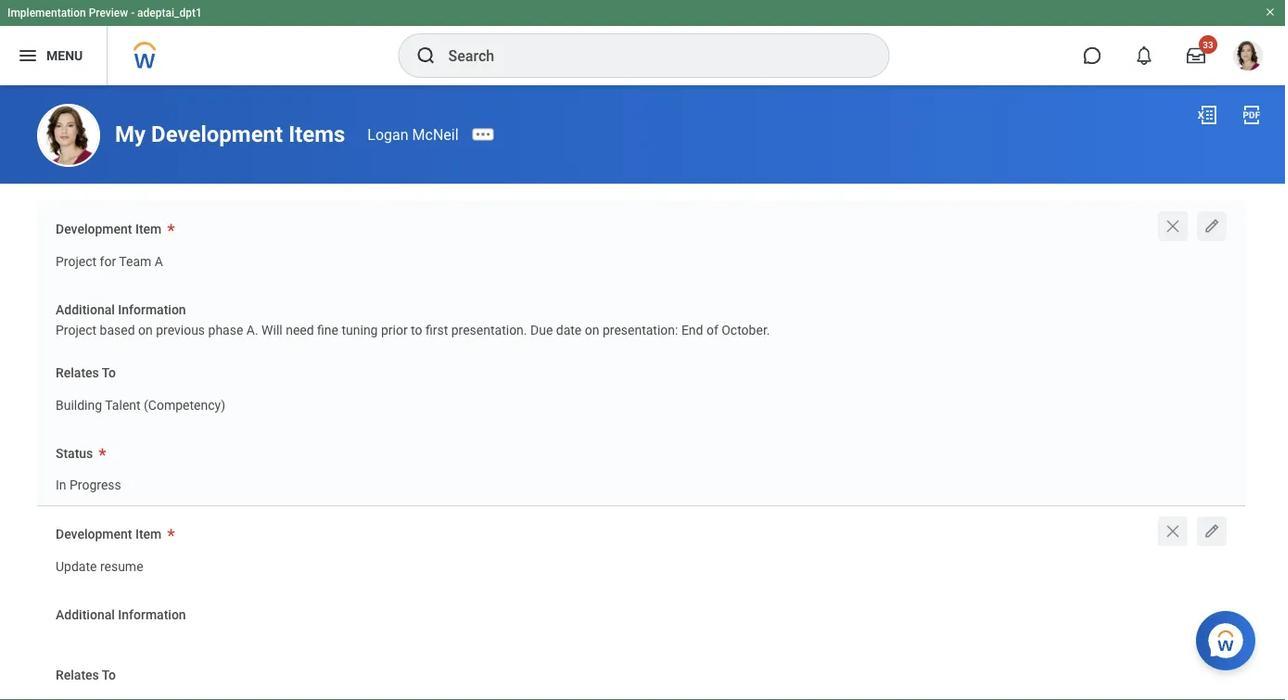 Task type: locate. For each thing, give the bounding box(es) containing it.
development item up 'update resume' text box
[[56, 527, 162, 542]]

x image
[[1164, 217, 1182, 236], [1164, 522, 1182, 541]]

0 vertical spatial relates to
[[56, 365, 116, 381]]

information inside additional information project based on previous phase a. will need fine tuning prior to first presentation. due date on presentation: end of october.
[[118, 302, 186, 317]]

information for additional information
[[118, 607, 186, 622]]

close environment banner image
[[1265, 6, 1276, 18]]

1 relates from the top
[[56, 365, 99, 381]]

development item element containing project for team a
[[56, 242, 163, 276]]

development up project for team a text box
[[56, 222, 132, 237]]

x image left edit icon
[[1164, 217, 1182, 236]]

project left the based in the top left of the page
[[56, 323, 97, 338]]

2 relates to from the top
[[56, 668, 116, 683]]

2 project from the top
[[56, 323, 97, 338]]

prior
[[381, 323, 408, 338]]

relates to up building at bottom left
[[56, 365, 116, 381]]

0 vertical spatial development item
[[56, 222, 162, 237]]

1 vertical spatial information
[[118, 607, 186, 622]]

1 to from the top
[[102, 365, 116, 381]]

based
[[100, 323, 135, 338]]

relates to
[[56, 365, 116, 381], [56, 668, 116, 683]]

item for project for team a
[[135, 222, 162, 237]]

1 vertical spatial item
[[135, 527, 162, 542]]

menu
[[46, 48, 83, 63]]

0 vertical spatial development item element
[[56, 242, 163, 276]]

end
[[682, 323, 703, 338]]

1 vertical spatial relates to
[[56, 668, 116, 683]]

2 development item from the top
[[56, 527, 162, 542]]

1 additional from the top
[[56, 302, 115, 317]]

project inside additional information project based on previous phase a. will need fine tuning prior to first presentation. due date on presentation: end of october.
[[56, 323, 97, 338]]

development for project for team a
[[56, 222, 132, 237]]

edit image
[[1203, 522, 1221, 541]]

project
[[56, 254, 97, 269], [56, 323, 97, 338]]

-
[[131, 6, 135, 19]]

export to excel image
[[1196, 104, 1219, 126]]

1 vertical spatial development item element
[[56, 547, 143, 581]]

to down additional information
[[102, 668, 116, 683]]

information
[[118, 302, 186, 317], [118, 607, 186, 622]]

information up previous
[[118, 302, 186, 317]]

1 development item element from the top
[[56, 242, 163, 276]]

1 vertical spatial x image
[[1164, 522, 1182, 541]]

development item for for
[[56, 222, 162, 237]]

development up 'update resume' text box
[[56, 527, 132, 542]]

item
[[135, 222, 162, 237], [135, 527, 162, 542]]

1 relates to from the top
[[56, 365, 116, 381]]

relates down additional information
[[56, 668, 99, 683]]

x image for project for team a
[[1164, 217, 1182, 236]]

on
[[138, 323, 153, 338], [585, 323, 600, 338]]

1 vertical spatial to
[[102, 668, 116, 683]]

0 vertical spatial to
[[102, 365, 116, 381]]

information for additional information project based on previous phase a. will need fine tuning prior to first presentation. due date on presentation: end of october.
[[118, 302, 186, 317]]

relates
[[56, 365, 99, 381], [56, 668, 99, 683]]

1 vertical spatial development
[[56, 222, 132, 237]]

to for resume
[[102, 668, 116, 683]]

In Progress text field
[[56, 467, 121, 499]]

1 project from the top
[[56, 254, 97, 269]]

additional inside additional information project based on previous phase a. will need fine tuning prior to first presentation. due date on presentation: end of october.
[[56, 302, 115, 317]]

relates to down additional information
[[56, 668, 116, 683]]

1 item from the top
[[135, 222, 162, 237]]

previous
[[156, 323, 205, 338]]

2 vertical spatial development
[[56, 527, 132, 542]]

1 horizontal spatial on
[[585, 323, 600, 338]]

2 additional from the top
[[56, 607, 115, 622]]

on right the based in the top left of the page
[[138, 323, 153, 338]]

item up the a
[[135, 222, 162, 237]]

phase
[[208, 323, 243, 338]]

development item element containing update resume
[[56, 547, 143, 581]]

0 vertical spatial item
[[135, 222, 162, 237]]

development item up project for team a text box
[[56, 222, 162, 237]]

1 vertical spatial relates
[[56, 668, 99, 683]]

1 vertical spatial project
[[56, 323, 97, 338]]

0 vertical spatial x image
[[1164, 217, 1182, 236]]

additional down update
[[56, 607, 115, 622]]

Update resume text field
[[56, 548, 143, 580]]

2 to from the top
[[102, 668, 116, 683]]

relates up building at bottom left
[[56, 365, 99, 381]]

1 vertical spatial development item
[[56, 527, 162, 542]]

33 button
[[1176, 35, 1218, 76]]

2 item from the top
[[135, 527, 162, 542]]

additional for additional information
[[56, 607, 115, 622]]

2 x image from the top
[[1164, 522, 1182, 541]]

relates for update
[[56, 668, 99, 683]]

0 vertical spatial relates
[[56, 365, 99, 381]]

1 on from the left
[[138, 323, 153, 338]]

0 vertical spatial information
[[118, 302, 186, 317]]

additional information project based on previous phase a. will need fine tuning prior to first presentation. due date on presentation: end of october.
[[56, 302, 770, 338]]

additional up the based in the top left of the page
[[56, 302, 115, 317]]

(competency)
[[144, 398, 225, 413]]

due
[[530, 323, 553, 338]]

status element
[[56, 466, 121, 500]]

project left 'for'
[[56, 254, 97, 269]]

33
[[1203, 39, 1214, 50]]

1 development item from the top
[[56, 222, 162, 237]]

0 vertical spatial additional
[[56, 302, 115, 317]]

will
[[262, 323, 283, 338]]

2 information from the top
[[118, 607, 186, 622]]

first
[[426, 323, 448, 338]]

additional
[[56, 302, 115, 317], [56, 607, 115, 622]]

presentation.
[[451, 323, 527, 338]]

a
[[155, 254, 163, 269]]

2 development item element from the top
[[56, 547, 143, 581]]

progress
[[70, 478, 121, 493]]

tuning
[[342, 323, 378, 338]]

1 x image from the top
[[1164, 217, 1182, 236]]

talent
[[105, 398, 141, 413]]

status
[[56, 446, 93, 461]]

2 relates from the top
[[56, 668, 99, 683]]

Search Workday  search field
[[448, 35, 851, 76]]

0 horizontal spatial on
[[138, 323, 153, 338]]

project inside text box
[[56, 254, 97, 269]]

october.
[[722, 323, 770, 338]]

fine
[[317, 323, 339, 338]]

development right "my"
[[151, 120, 283, 147]]

0 vertical spatial project
[[56, 254, 97, 269]]

item up resume at the left bottom
[[135, 527, 162, 542]]

for
[[100, 254, 116, 269]]

menu banner
[[0, 0, 1285, 85]]

1 information from the top
[[118, 302, 186, 317]]

building
[[56, 398, 102, 413]]

2 on from the left
[[585, 323, 600, 338]]

information down resume at the left bottom
[[118, 607, 186, 622]]

x image left edit image
[[1164, 522, 1182, 541]]

on right date
[[585, 323, 600, 338]]

additional information
[[56, 607, 186, 622]]

to up talent
[[102, 365, 116, 381]]

x image for update resume
[[1164, 522, 1182, 541]]

development item
[[56, 222, 162, 237], [56, 527, 162, 542]]

relates to element
[[56, 386, 225, 420]]

in progress
[[56, 478, 121, 493]]

view printable version (pdf) image
[[1241, 104, 1263, 126]]

development item element
[[56, 242, 163, 276], [56, 547, 143, 581]]

1 vertical spatial additional
[[56, 607, 115, 622]]

to
[[102, 365, 116, 381], [102, 668, 116, 683]]

development
[[151, 120, 283, 147], [56, 222, 132, 237], [56, 527, 132, 542]]

my development items
[[115, 120, 345, 147]]



Task type: vqa. For each thing, say whether or not it's contained in the screenshot.
x 'image' to the top
yes



Task type: describe. For each thing, give the bounding box(es) containing it.
search image
[[415, 45, 437, 67]]

resume
[[100, 559, 143, 574]]

my
[[115, 120, 146, 147]]

development for update resume
[[56, 527, 132, 542]]

a.
[[247, 323, 258, 338]]

Building Talent (Competency) text field
[[56, 386, 225, 419]]

implementation preview -   adeptai_dpt1
[[7, 6, 202, 19]]

update resume
[[56, 559, 143, 574]]

item for update resume
[[135, 527, 162, 542]]

my development items main content
[[0, 85, 1285, 700]]

development item for resume
[[56, 527, 162, 542]]

to for for
[[102, 365, 116, 381]]

in
[[56, 478, 66, 493]]

justify image
[[17, 45, 39, 67]]

date
[[556, 323, 582, 338]]

edit image
[[1203, 217, 1221, 236]]

project for team a
[[56, 254, 163, 269]]

menu button
[[0, 26, 107, 85]]

development item element for 'x' image associated with update resume
[[56, 547, 143, 581]]

presentation:
[[603, 323, 678, 338]]

team
[[119, 254, 151, 269]]

building talent (competency)
[[56, 398, 225, 413]]

inbox large image
[[1187, 46, 1206, 65]]

mcneil
[[412, 126, 459, 143]]

relates for project
[[56, 365, 99, 381]]

of
[[707, 323, 719, 338]]

employee's photo (logan mcneil) image
[[37, 104, 100, 167]]

relates to for update
[[56, 668, 116, 683]]

preview
[[89, 6, 128, 19]]

notifications large image
[[1135, 46, 1154, 65]]

logan mcneil
[[368, 126, 459, 143]]

logan
[[368, 126, 409, 143]]

Project for Team A text field
[[56, 243, 163, 275]]

profile logan mcneil image
[[1233, 41, 1263, 74]]

to
[[411, 323, 422, 338]]

additional for additional information project based on previous phase a. will need fine tuning prior to first presentation. due date on presentation: end of october.
[[56, 302, 115, 317]]

relates to for project
[[56, 365, 116, 381]]

0 vertical spatial development
[[151, 120, 283, 147]]

items
[[289, 120, 345, 147]]

development item element for project for team a's 'x' image
[[56, 242, 163, 276]]

adeptai_dpt1
[[137, 6, 202, 19]]

update
[[56, 559, 97, 574]]

need
[[286, 323, 314, 338]]

implementation
[[7, 6, 86, 19]]

logan mcneil link
[[368, 126, 459, 143]]



